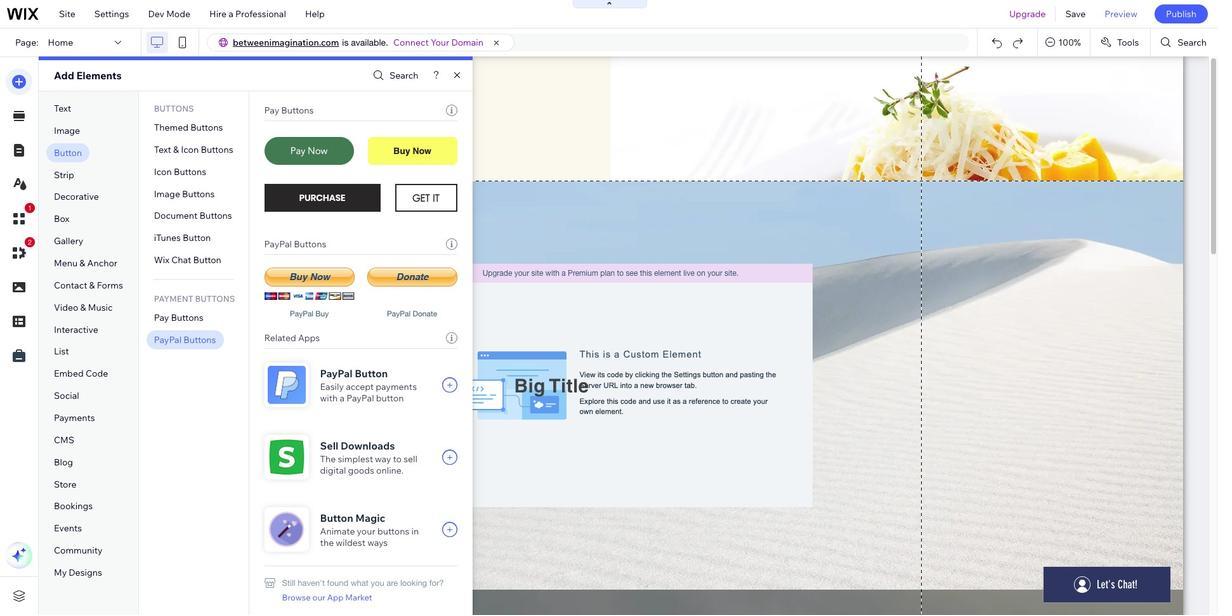 Task type: vqa. For each thing, say whether or not it's contained in the screenshot.


Task type: locate. For each thing, give the bounding box(es) containing it.
0 vertical spatial search button
[[1151, 29, 1219, 56]]

1 vertical spatial icon
[[154, 166, 172, 178]]

button
[[54, 147, 82, 158], [183, 232, 211, 244], [193, 255, 221, 266], [355, 367, 388, 380], [320, 512, 353, 525]]

1 horizontal spatial search
[[1178, 37, 1207, 48]]

2 button
[[6, 237, 35, 267]]

icon down the themed buttons
[[181, 144, 199, 155]]

save button
[[1056, 0, 1096, 28]]

0 horizontal spatial pay
[[154, 312, 169, 324]]

designs
[[69, 567, 102, 579]]

elements
[[76, 69, 122, 82]]

1 vertical spatial search button
[[370, 66, 419, 85]]

search down connect
[[390, 70, 419, 81]]

1 horizontal spatial image
[[154, 188, 180, 200]]

search button down publish at top
[[1151, 29, 1219, 56]]

1 horizontal spatial icon
[[181, 144, 199, 155]]

embed code
[[54, 368, 108, 380]]

is
[[342, 37, 349, 48]]

0 horizontal spatial a
[[229, 8, 233, 20]]

what
[[351, 579, 369, 588]]

add elements
[[54, 69, 122, 82]]

1 vertical spatial image
[[154, 188, 180, 200]]

&
[[173, 144, 179, 155], [80, 258, 85, 269], [89, 280, 95, 291], [80, 302, 86, 313]]

code
[[86, 368, 108, 380]]

tools
[[1118, 37, 1139, 48]]

paypal donate
[[387, 310, 437, 319]]

way
[[375, 454, 391, 465]]

& up icon buttons at the left top of page
[[173, 144, 179, 155]]

search
[[1178, 37, 1207, 48], [390, 70, 419, 81]]

buttons
[[154, 103, 194, 114], [281, 105, 314, 116], [190, 122, 223, 133], [201, 144, 233, 155], [174, 166, 206, 178], [182, 188, 215, 200], [200, 210, 232, 222], [294, 239, 326, 250], [195, 294, 235, 304], [171, 312, 204, 324], [184, 334, 216, 346]]

paypal button easily accept payments with a paypal button
[[320, 367, 417, 404]]

hire
[[209, 8, 227, 20]]

sell downloads the simplest way to sell digital goods online.
[[320, 440, 418, 477]]

in
[[412, 526, 419, 538]]

button right chat
[[193, 255, 221, 266]]

button up "animate"
[[320, 512, 353, 525]]

1 vertical spatial pay buttons
[[154, 312, 204, 324]]

my
[[54, 567, 67, 579]]

sell
[[404, 454, 418, 465]]

search button down connect
[[370, 66, 419, 85]]

0 horizontal spatial icon
[[154, 166, 172, 178]]

betweenimagination.com
[[233, 37, 339, 48]]

0 vertical spatial pay buttons
[[264, 105, 314, 116]]

icon up 'image buttons'
[[154, 166, 172, 178]]

the
[[320, 538, 334, 549]]

browse
[[282, 593, 311, 603]]

digital
[[320, 465, 346, 477]]

1 horizontal spatial search button
[[1151, 29, 1219, 56]]

button up accept on the bottom left of the page
[[355, 367, 388, 380]]

haven't
[[298, 579, 325, 588]]

document buttons
[[154, 210, 232, 222]]

1 horizontal spatial text
[[154, 144, 171, 155]]

1
[[28, 204, 32, 212]]

1 vertical spatial a
[[340, 393, 345, 404]]

image up "document"
[[154, 188, 180, 200]]

1 vertical spatial search
[[390, 70, 419, 81]]

text down 'add'
[[54, 103, 71, 114]]

help
[[305, 8, 325, 20]]

a right with
[[340, 393, 345, 404]]

& for text
[[173, 144, 179, 155]]

text down themed
[[154, 144, 171, 155]]

mode
[[166, 8, 190, 20]]

easily
[[320, 381, 344, 393]]

0 vertical spatial paypal buttons
[[264, 239, 326, 250]]

paypal
[[264, 239, 292, 250], [290, 310, 314, 319], [387, 310, 411, 319], [154, 334, 182, 346], [320, 367, 353, 380], [347, 393, 374, 404]]

0 vertical spatial image
[[54, 125, 80, 136]]

community
[[54, 545, 103, 557]]

button
[[376, 393, 404, 404]]

online.
[[376, 465, 404, 477]]

0 horizontal spatial image
[[54, 125, 80, 136]]

button inside button magic animate your buttons in the wildest ways
[[320, 512, 353, 525]]

1 horizontal spatial pay
[[264, 105, 279, 116]]

1 vertical spatial text
[[154, 144, 171, 155]]

0 vertical spatial search
[[1178, 37, 1207, 48]]

image
[[54, 125, 80, 136], [154, 188, 180, 200]]

search button
[[1151, 29, 1219, 56], [370, 66, 419, 85]]

ways
[[368, 538, 388, 549]]

0 horizontal spatial search
[[390, 70, 419, 81]]

payments
[[376, 381, 417, 393]]

itunes
[[154, 232, 181, 244]]

image up strip
[[54, 125, 80, 136]]

settings
[[94, 8, 129, 20]]

& for video
[[80, 302, 86, 313]]

forms
[[97, 280, 123, 291]]

1 vertical spatial paypal buttons
[[154, 334, 216, 346]]

goods
[[348, 465, 374, 477]]

publish
[[1166, 8, 1197, 20]]

pay buttons
[[264, 105, 314, 116], [154, 312, 204, 324]]

still haven't found what you are looking for?
[[282, 579, 444, 588]]

icon buttons
[[154, 166, 206, 178]]

donate
[[413, 310, 437, 319]]

& left 'forms'
[[89, 280, 95, 291]]

0 horizontal spatial paypal buttons
[[154, 334, 216, 346]]

buy
[[316, 310, 329, 319]]

0 vertical spatial icon
[[181, 144, 199, 155]]

100%
[[1059, 37, 1081, 48]]

0 vertical spatial text
[[54, 103, 71, 114]]

gallery
[[54, 236, 83, 247]]

add
[[54, 69, 74, 82]]

button down document buttons
[[183, 232, 211, 244]]

payment
[[154, 294, 193, 304]]

simplest
[[338, 454, 373, 465]]

search down publish button
[[1178, 37, 1207, 48]]

0 horizontal spatial search button
[[370, 66, 419, 85]]

menu & anchor
[[54, 258, 117, 269]]

0 vertical spatial a
[[229, 8, 233, 20]]

video
[[54, 302, 78, 313]]

browse our app market
[[282, 593, 372, 603]]

blog
[[54, 457, 73, 468]]

magic
[[356, 512, 385, 525]]

app
[[327, 593, 344, 603]]

0 horizontal spatial pay buttons
[[154, 312, 204, 324]]

save
[[1066, 8, 1086, 20]]

menu
[[54, 258, 78, 269]]

text
[[54, 103, 71, 114], [154, 144, 171, 155]]

found
[[327, 579, 348, 588]]

2
[[28, 239, 32, 246]]

video & music
[[54, 302, 113, 313]]

& right menu
[[80, 258, 85, 269]]

a right hire in the left of the page
[[229, 8, 233, 20]]

bookings
[[54, 501, 93, 512]]

1 horizontal spatial a
[[340, 393, 345, 404]]

0 horizontal spatial text
[[54, 103, 71, 114]]

downloads
[[341, 440, 395, 452]]

0 vertical spatial pay
[[264, 105, 279, 116]]

icon
[[181, 144, 199, 155], [154, 166, 172, 178]]

home
[[48, 37, 73, 48]]

pay
[[264, 105, 279, 116], [154, 312, 169, 324]]

& right video
[[80, 302, 86, 313]]

market
[[345, 593, 372, 603]]

wix chat button
[[154, 255, 221, 266]]



Task type: describe. For each thing, give the bounding box(es) containing it.
image buttons
[[154, 188, 215, 200]]

text for text
[[54, 103, 71, 114]]

our
[[313, 593, 326, 603]]

browse our app market button
[[282, 590, 372, 605]]

buttons
[[378, 526, 410, 538]]

image for image buttons
[[154, 188, 180, 200]]

strip
[[54, 169, 74, 181]]

1 horizontal spatial paypal buttons
[[264, 239, 326, 250]]

document
[[154, 210, 198, 222]]

a inside paypal button easily accept payments with a paypal button
[[340, 393, 345, 404]]

1 vertical spatial pay
[[154, 312, 169, 324]]

store
[[54, 479, 76, 490]]

to
[[393, 454, 402, 465]]

with
[[320, 393, 338, 404]]

my designs
[[54, 567, 102, 579]]

domain
[[452, 37, 484, 48]]

box
[[54, 213, 69, 225]]

your
[[431, 37, 450, 48]]

image for image
[[54, 125, 80, 136]]

contact & forms
[[54, 280, 123, 291]]

interactive
[[54, 324, 98, 335]]

100% button
[[1038, 29, 1090, 56]]

list
[[54, 346, 69, 358]]

sell
[[320, 440, 339, 452]]

cms
[[54, 435, 74, 446]]

available.
[[351, 37, 388, 48]]

your
[[357, 526, 376, 538]]

wildest
[[336, 538, 366, 549]]

itunes button
[[154, 232, 211, 244]]

payments
[[54, 413, 95, 424]]

1 horizontal spatial pay buttons
[[264, 105, 314, 116]]

events
[[54, 523, 82, 535]]

upgrade
[[1010, 8, 1046, 20]]

publish button
[[1155, 4, 1208, 23]]

apps
[[298, 333, 320, 344]]

themed buttons
[[154, 122, 223, 133]]

text for text & icon buttons
[[154, 144, 171, 155]]

wix
[[154, 255, 169, 266]]

tools button
[[1091, 29, 1151, 56]]

button up strip
[[54, 147, 82, 158]]

the
[[320, 454, 336, 465]]

button magic animate your buttons in the wildest ways
[[320, 512, 419, 549]]

1 button
[[6, 203, 35, 232]]

social
[[54, 390, 79, 402]]

for?
[[429, 579, 444, 588]]

paypal buy
[[290, 310, 329, 319]]

related
[[264, 333, 296, 344]]

button inside paypal button easily accept payments with a paypal button
[[355, 367, 388, 380]]

site
[[59, 8, 75, 20]]

professional
[[235, 8, 286, 20]]

embed
[[54, 368, 84, 380]]

are
[[387, 579, 398, 588]]

hire a professional
[[209, 8, 286, 20]]

dev
[[148, 8, 164, 20]]

animate
[[320, 526, 355, 538]]

still
[[282, 579, 296, 588]]

contact
[[54, 280, 87, 291]]

decorative
[[54, 191, 99, 203]]

accept
[[346, 381, 374, 393]]

payment buttons
[[154, 294, 235, 304]]

text & icon buttons
[[154, 144, 233, 155]]

preview button
[[1096, 0, 1147, 28]]

chat
[[171, 255, 191, 266]]

music
[[88, 302, 113, 313]]

connect
[[393, 37, 429, 48]]

& for menu
[[80, 258, 85, 269]]

looking
[[400, 579, 427, 588]]

themed
[[154, 122, 188, 133]]

& for contact
[[89, 280, 95, 291]]



